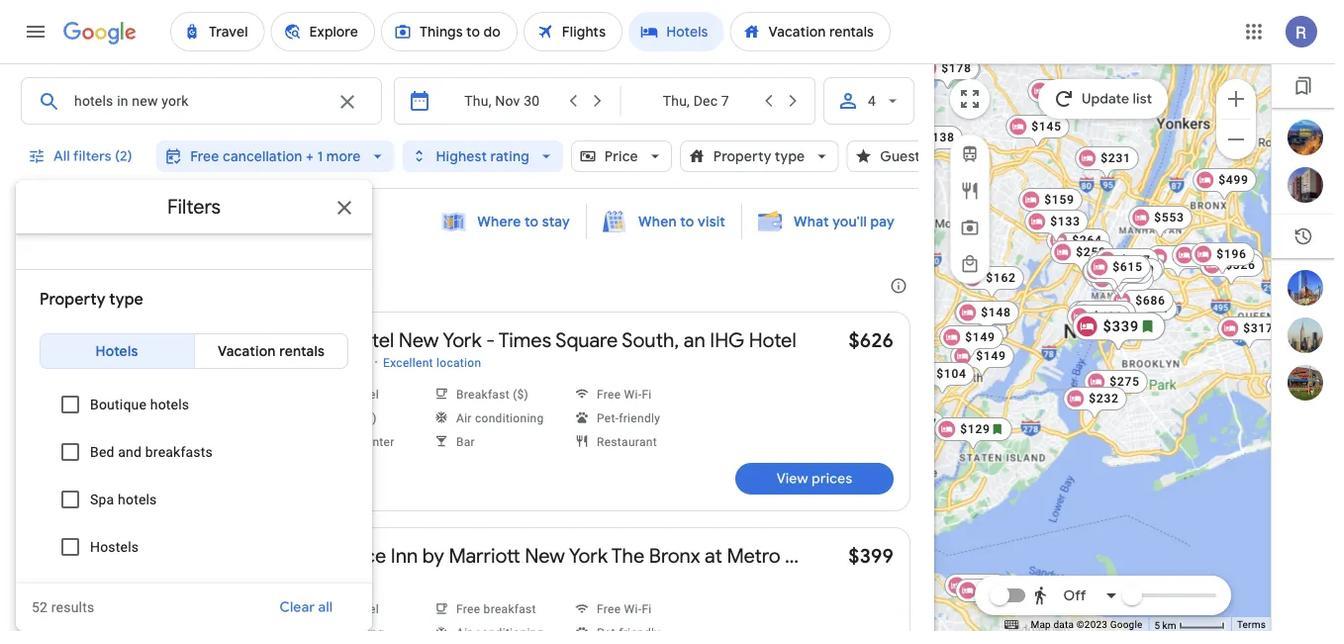 Task type: locate. For each thing, give the bounding box(es) containing it.
price
[[604, 148, 638, 165]]

to left visit
[[680, 213, 694, 231]]

main menu image
[[24, 20, 48, 44]]

2 list from the top
[[1272, 270, 1335, 401]]

breakfasts
[[145, 444, 213, 460]]

$162
[[986, 271, 1016, 285]]

hotels up breakfasts
[[150, 396, 189, 413]]

0 vertical spatial property type
[[713, 148, 805, 165]]

4.5 inside image
[[294, 356, 311, 370]]

when
[[639, 213, 677, 231]]

$159 link down $162 link
[[955, 301, 1018, 335]]

1 horizontal spatial $117
[[970, 579, 1001, 593]]

view
[[777, 470, 809, 488]]

1 vertical spatial $626
[[849, 328, 894, 353]]

0 vertical spatial results
[[126, 276, 176, 296]]

results right '52'
[[51, 599, 94, 616]]

$666
[[1116, 257, 1146, 271]]

$178 link
[[916, 56, 980, 90]]

new
[[24, 276, 57, 296]]

1 horizontal spatial property type
[[713, 148, 805, 165]]

rating right highest
[[490, 148, 529, 165]]

$159 link up $264 link
[[1019, 188, 1083, 222]]

close dialog image
[[333, 196, 356, 220]]

$411
[[1140, 302, 1170, 316]]

hotels for spa hotels
[[118, 492, 157, 508]]

free cancellation + 1 more
[[190, 148, 360, 165]]

list
[[1272, 120, 1335, 203], [1272, 270, 1335, 401]]

Check-in text field
[[443, 78, 561, 124]]

1 vertical spatial $159
[[980, 306, 1010, 320]]

york · 52
[[60, 276, 122, 296]]

1 vertical spatial $159 link
[[955, 301, 1018, 335]]

0 horizontal spatial results
[[51, 599, 94, 616]]

0 vertical spatial $626 link
[[1089, 262, 1153, 296]]

1 vertical spatial hotels
[[118, 492, 157, 508]]

0 vertical spatial property
[[713, 148, 771, 165]]

2 photos list from the top
[[25, 529, 278, 632]]

$571 link
[[1083, 259, 1147, 293]]

hotels right spa
[[118, 492, 157, 508]]

accommodation type option group
[[40, 328, 348, 375]]

1 to from the left
[[525, 213, 539, 231]]

$135 link
[[917, 57, 981, 91]]

$399 link
[[849, 543, 894, 569]]

4.5
[[294, 356, 311, 370], [294, 572, 311, 586]]

free
[[190, 148, 219, 165]]

zoom out map image
[[1225, 127, 1248, 151]]

1 horizontal spatial $626 link
[[1089, 262, 1153, 296]]

1 vertical spatial type
[[109, 290, 143, 310]]

highest rating
[[436, 148, 529, 165]]

0 vertical spatial 4.5
[[294, 356, 311, 370]]

0 horizontal spatial $159 link
[[955, 301, 1018, 335]]

0 horizontal spatial $117
[[907, 417, 937, 431]]

$553 link
[[1129, 206, 1193, 240]]

all filters (2)
[[53, 148, 132, 165]]

$117 left the off
[[970, 579, 1001, 593]]

1 4.5 from the top
[[294, 356, 311, 370]]

rating right guest
[[923, 148, 963, 165]]

clear all
[[279, 599, 333, 617]]

1 vertical spatial $138
[[981, 584, 1011, 598]]

$499 link
[[1193, 168, 1257, 202]]

type up what
[[775, 148, 805, 165]]

1 photos list from the top
[[25, 313, 278, 528]]

1 rating from the left
[[490, 148, 529, 165]]

$117
[[907, 417, 937, 431], [970, 579, 1001, 593]]

to for visit
[[680, 213, 694, 231]]

1 horizontal spatial to
[[680, 213, 694, 231]]

0 vertical spatial photos list
[[25, 313, 278, 528]]

$636 link
[[1092, 250, 1156, 284]]

$249 link
[[1147, 246, 1210, 279]]

· excellent location
[[374, 354, 481, 371]]

type up 'accommodation type' option group
[[109, 290, 143, 310]]

$117 link down $104 link
[[881, 412, 945, 445]]

1 list from the top
[[1272, 120, 1335, 203]]

1 vertical spatial $117 link
[[945, 574, 1009, 608]]

you'll
[[833, 213, 867, 231]]

$686
[[1136, 294, 1166, 308]]

$617 link
[[1090, 267, 1154, 301]]

photos list
[[25, 313, 278, 528], [25, 529, 278, 632]]

highest rating button
[[402, 133, 563, 180]]

0 vertical spatial hotels
[[150, 396, 189, 413]]

$159
[[1045, 193, 1075, 207], [980, 306, 1010, 320]]

clear
[[279, 599, 315, 617]]

deal left hostels
[[45, 542, 74, 556]]

$507
[[1096, 313, 1126, 327]]

deal down new
[[45, 326, 74, 340]]

list right $326
[[1272, 270, 1335, 401]]

where to stay button
[[430, 203, 582, 241]]

0 horizontal spatial property
[[40, 290, 105, 310]]

$104
[[937, 367, 967, 381]]

0 horizontal spatial $159
[[980, 306, 1010, 320]]

$138 link up the keyboard shortcuts image
[[956, 579, 1019, 613]]

0 vertical spatial type
[[775, 148, 805, 165]]

$117 link
[[881, 412, 945, 445], [945, 574, 1009, 608]]

map region
[[728, 0, 1335, 632]]

to
[[525, 213, 539, 231], [680, 213, 694, 231]]

$626 inside map region
[[1115, 267, 1145, 281]]

type
[[775, 148, 805, 165], [109, 290, 143, 310]]

$149 down $148 link
[[976, 349, 1007, 363]]

$117 link up the keyboard shortcuts image
[[945, 574, 1009, 608]]

five towns inn, $230 image
[[1266, 374, 1330, 408]]

0 vertical spatial $626
[[1115, 267, 1145, 281]]

travelodge by wyndham avenel woodbridge, $117 image
[[872, 426, 936, 459]]

$117 down $104 link
[[907, 417, 937, 431]]

results right york · 52
[[126, 276, 176, 296]]

0 vertical spatial $117
[[907, 417, 937, 431]]

4.5 inside image
[[294, 572, 311, 586]]

$196 link
[[1191, 243, 1255, 276]]

4 button
[[824, 77, 915, 125]]

0 horizontal spatial $138
[[925, 131, 955, 145]]

0 vertical spatial deal
[[45, 326, 74, 340]]

0 horizontal spatial to
[[525, 213, 539, 231]]

view larger map image
[[958, 87, 982, 111]]

1 horizontal spatial $626
[[1115, 267, 1145, 281]]

0 horizontal spatial $626 link
[[849, 328, 894, 353]]

boutique hotels
[[90, 396, 189, 413]]

4.5 up clear all
[[294, 572, 311, 586]]

2 rating from the left
[[923, 148, 963, 165]]

0 vertical spatial list
[[1272, 120, 1335, 203]]

recently viewed image
[[1294, 227, 1314, 247]]

4.5 for (1,258)
[[294, 356, 311, 370]]

$643
[[1115, 265, 1145, 279]]

$159 for the rightmost $159 link
[[1045, 193, 1075, 207]]

1 vertical spatial deal
[[45, 542, 74, 556]]

$411 link
[[1114, 297, 1178, 331]]

$159 up $133
[[1045, 193, 1075, 207]]

$178
[[942, 61, 972, 75]]

1 vertical spatial photos list
[[25, 529, 278, 632]]

view prices
[[777, 470, 853, 488]]

1 horizontal spatial rating
[[923, 148, 963, 165]]

$129 link
[[935, 418, 1012, 451]]

terms
[[1237, 619, 1266, 631]]

deal
[[45, 326, 74, 340], [45, 542, 74, 556]]

to for stay
[[525, 213, 539, 231]]

when to visit
[[639, 213, 726, 231]]

$134
[[1226, 256, 1256, 270]]

excellent location link
[[383, 355, 481, 371]]

0 vertical spatial $138
[[925, 131, 955, 145]]

1 vertical spatial results
[[51, 599, 94, 616]]

1 horizontal spatial $159
[[1045, 193, 1075, 207]]

$149 for $149 link underneath $148 link
[[976, 349, 1007, 363]]

1 vertical spatial $117
[[970, 579, 1001, 593]]

$737
[[1121, 253, 1151, 267]]

0 vertical spatial $159 link
[[1019, 188, 1083, 222]]

0 vertical spatial $159
[[1045, 193, 1075, 207]]

0 vertical spatial $138 link
[[899, 126, 963, 159]]

$134 link
[[1200, 251, 1264, 285]]

learn more about these results image
[[875, 262, 923, 310]]

0 horizontal spatial rating
[[490, 148, 529, 165]]

$133
[[1051, 215, 1081, 229]]

cancellation
[[222, 148, 302, 165]]

$232
[[1089, 392, 1119, 406]]

1 vertical spatial list
[[1272, 270, 1335, 401]]

$527 link
[[1085, 264, 1149, 298]]

4.5 left the (1,258)
[[294, 356, 311, 370]]

1 horizontal spatial type
[[775, 148, 805, 165]]

$138 up the keyboard shortcuts image
[[981, 584, 1011, 598]]

0 vertical spatial $149
[[965, 331, 996, 345]]

to left stay
[[525, 213, 539, 231]]

all filters (2) button
[[16, 133, 148, 180]]

4.5 for (884)
[[294, 572, 311, 586]]

$483 link
[[1067, 305, 1131, 339]]

0 horizontal spatial $626
[[849, 328, 894, 353]]

$149 down '$148'
[[965, 331, 996, 345]]

list right zoom out map image
[[1272, 120, 1335, 203]]

1 vertical spatial $149
[[976, 349, 1007, 363]]

guest
[[880, 148, 920, 165]]

$580
[[1109, 264, 1139, 278], [1108, 265, 1138, 279]]

1 horizontal spatial property
[[713, 148, 771, 165]]

$290
[[1226, 253, 1256, 267]]

$152 link
[[1028, 79, 1092, 113]]

2 to from the left
[[680, 213, 694, 231]]

1 vertical spatial property type
[[40, 290, 143, 310]]

$679 link
[[1099, 258, 1163, 292]]

1 vertical spatial $626 link
[[849, 328, 894, 353]]

hostels
[[90, 539, 139, 555]]

$615 link
[[1087, 255, 1151, 289], [1101, 256, 1165, 290]]

$339
[[1103, 318, 1140, 335]]

4.5 out of 5 stars from 1,258 reviews image
[[294, 355, 369, 370]]

1 vertical spatial 4.5
[[294, 572, 311, 586]]

off
[[1064, 587, 1086, 605]]

$700
[[1098, 306, 1128, 320]]

0 horizontal spatial type
[[109, 290, 143, 310]]

$159 down $162 link
[[980, 306, 1010, 320]]

$232 link
[[1063, 387, 1127, 421]]

$138 up guest rating
[[925, 131, 955, 145]]

$138 link down view larger map icon
[[899, 126, 963, 159]]

more
[[326, 148, 360, 165]]

$707 link
[[1072, 301, 1136, 335]]

2 4.5 from the top
[[294, 572, 311, 586]]

$599
[[1094, 306, 1124, 320]]

1 horizontal spatial results
[[126, 276, 176, 296]]

property type button
[[679, 133, 838, 180]]



Task type: vqa. For each thing, say whether or not it's contained in the screenshot.
in in Honolulu, Hawaii City in Hawaii
no



Task type: describe. For each thing, give the bounding box(es) containing it.
type inside popup button
[[775, 148, 805, 165]]

(2)
[[115, 148, 132, 165]]

$148
[[981, 306, 1011, 320]]

$686 link
[[1110, 289, 1174, 323]]

list for the recently viewed element
[[1272, 270, 1335, 401]]

bed
[[90, 444, 114, 460]]

free cancellation + 1 more button
[[156, 133, 394, 180]]

4
[[868, 93, 876, 109]]

$159 for left $159 link
[[980, 306, 1010, 320]]

boutique
[[90, 396, 147, 413]]

$290 link
[[1200, 248, 1264, 282]]

$317 link
[[1218, 317, 1282, 350]]

$693 link
[[1086, 257, 1150, 291]]

1 horizontal spatial $159 link
[[1019, 188, 1083, 222]]

$527
[[1111, 269, 1141, 283]]

0 vertical spatial $117 link
[[881, 412, 945, 445]]

$257 link
[[1172, 244, 1236, 277]]

photos list for $399
[[25, 529, 278, 632]]

$196
[[1217, 247, 1247, 261]]

$231 link
[[1075, 147, 1139, 180]]

52 results
[[32, 599, 94, 616]]

$666 link
[[1090, 252, 1154, 286]]

$339 link
[[1073, 312, 1166, 353]]

zoom in map image
[[1225, 87, 1248, 111]]

where
[[477, 213, 521, 231]]

$636
[[1118, 255, 1148, 269]]

$149 for $149 link over $104
[[965, 331, 996, 345]]

spa hotels
[[90, 492, 157, 508]]

update list
[[1082, 90, 1152, 108]]

recently viewed element
[[1272, 215, 1335, 258]]

$707
[[1098, 306, 1128, 320]]

$571
[[1109, 264, 1139, 278]]

rating for highest rating
[[490, 148, 529, 165]]

$149 link up $104
[[940, 326, 1004, 359]]

1 vertical spatial $138 link
[[956, 579, 1019, 613]]

when to visit button
[[591, 203, 738, 241]]

prices
[[812, 470, 853, 488]]

$679
[[1125, 263, 1155, 277]]

$249
[[1172, 250, 1203, 264]]

$104 link
[[911, 362, 975, 396]]

$149 link down $148 link
[[951, 345, 1014, 378]]

2 deal from the top
[[45, 542, 74, 556]]

clear image
[[336, 90, 359, 114]]

and
[[118, 444, 142, 460]]

all
[[53, 148, 70, 165]]

$326
[[1226, 258, 1256, 272]]

filters form
[[16, 63, 996, 632]]

google
[[1110, 619, 1143, 631]]

map
[[1031, 619, 1051, 631]]

·
[[374, 354, 378, 371]]

filters
[[167, 194, 221, 219]]

property type inside popup button
[[713, 148, 805, 165]]

Check-out text field
[[636, 78, 756, 124]]

view prices link
[[736, 463, 894, 495]]

guest rating
[[880, 148, 963, 165]]

1 horizontal spatial $138
[[981, 584, 1011, 598]]

photos list for $626
[[25, 313, 278, 528]]

saved items image
[[1294, 76, 1314, 96]]

data
[[1054, 619, 1074, 631]]

$497 link
[[1088, 251, 1152, 285]]

1
[[317, 148, 323, 165]]

saved items element
[[1272, 64, 1335, 108]]

1 vertical spatial property
[[40, 290, 105, 310]]

(1,258)
[[330, 356, 369, 370]]

$145 link
[[1006, 115, 1070, 148]]

4.5 out of 5 stars from 884 reviews image
[[294, 571, 360, 586]]

$737 link
[[1095, 248, 1159, 282]]

(884)
[[330, 572, 360, 586]]

location
[[437, 356, 481, 370]]

Search for places, hotels and more text field
[[73, 78, 324, 124]]

$133 link
[[1025, 210, 1089, 244]]

all
[[318, 599, 333, 617]]

view prices button
[[736, 463, 894, 495]]

$264 link
[[1047, 229, 1110, 262]]

highest
[[436, 148, 487, 165]]

filters
[[73, 148, 112, 165]]

list
[[1133, 90, 1152, 108]]

hotels for boutique hotels
[[150, 396, 189, 413]]

$257
[[1198, 248, 1228, 262]]

$599 link
[[1068, 301, 1132, 335]]

1 deal from the top
[[45, 326, 74, 340]]

spa
[[90, 492, 114, 508]]

$294
[[1200, 249, 1230, 263]]

$399
[[849, 543, 894, 569]]

$275 link
[[1084, 370, 1148, 404]]

keyboard shortcuts image
[[1005, 621, 1019, 630]]

0 horizontal spatial property type
[[40, 290, 143, 310]]

property inside property type popup button
[[713, 148, 771, 165]]

$275
[[1110, 375, 1140, 389]]

$483
[[1093, 310, 1123, 324]]

results inside filters form
[[51, 599, 94, 616]]

rating for guest rating
[[923, 148, 963, 165]]

list for saved items "element"
[[1272, 120, 1335, 203]]

$317
[[1244, 322, 1274, 336]]

$129
[[961, 423, 991, 437]]

new york · 52 results
[[24, 276, 176, 296]]

visit
[[698, 213, 726, 231]]

$298
[[1225, 257, 1255, 271]]

$135
[[943, 62, 973, 76]]

$326 link
[[1200, 253, 1264, 287]]

$145
[[1032, 120, 1062, 134]]

map data ©2023 google
[[1031, 619, 1143, 631]]

$152
[[1054, 84, 1084, 98]]

price button
[[571, 133, 671, 180]]

$264
[[1072, 234, 1103, 247]]

+
[[305, 148, 313, 165]]



